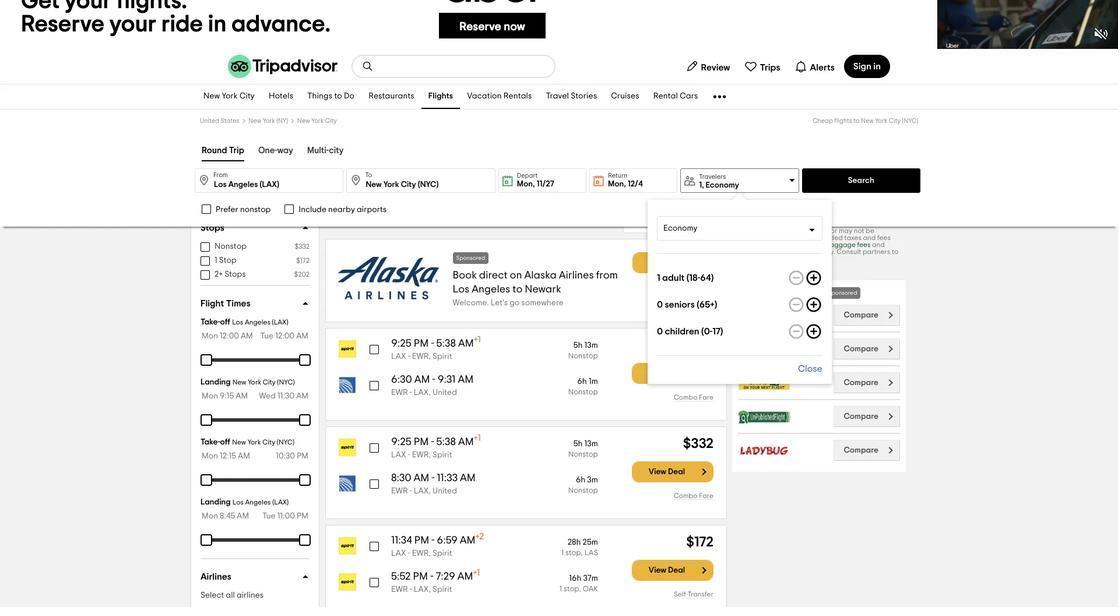 Task type: describe. For each thing, give the bounding box(es) containing it.
on:
[[807, 287, 820, 297]]

view deal for 7:29 am
[[649, 567, 685, 575]]

things
[[307, 92, 333, 101]]

rental cars
[[654, 92, 698, 101]]

2 compare link from the top
[[834, 339, 900, 360]]

city inside take-off new york city (nyc)
[[263, 439, 275, 446]]

lax - ewr , spirit for $172
[[391, 550, 452, 558]]

stories
[[571, 92, 597, 101]]

tripadvisor image
[[228, 55, 338, 78]]

2+
[[215, 271, 223, 279]]

pm right 10:30
[[297, 453, 308, 461]]

12:15
[[220, 453, 236, 461]]

lax inside 8:30 am - 11:33 am ewr - lax , united
[[414, 488, 429, 496]]

cruises link
[[604, 85, 647, 109]]

hotels link
[[262, 85, 300, 109]]

newark
[[525, 284, 561, 295]]

mon 12:00 am
[[202, 332, 253, 341]]

include
[[299, 206, 327, 214]]

things to do link
[[300, 85, 362, 109]]

economy inside 'travelers 1 , economy'
[[706, 181, 739, 189]]

book direct on alaska airlines from los angeles to newark welcome. let's go somewhere
[[453, 270, 618, 307]]

airlines inside book direct on alaska airlines from los angeles to newark welcome. let's go somewhere
[[559, 270, 594, 281]]

on inside listing of flights on tripadvisor may not be exhaustive. total prices included taxes and fees for one traveler. additional
[[792, 227, 800, 234]]

prices
[[794, 234, 814, 241]]

for
[[739, 241, 748, 248]]

baggage fees
[[826, 241, 871, 248]]

alerts
[[810, 63, 835, 72]]

spirit for 11:33 am
[[433, 451, 452, 460]]

sign
[[854, 62, 872, 71]]

stop
[[219, 257, 237, 265]]

see
[[738, 287, 754, 297]]

1 inside 5:52 pm - 7:29 am + 1
[[477, 569, 480, 578]]

deal for 7:29 am
[[668, 567, 685, 575]]

- down 5:52
[[410, 586, 412, 594]]

+ inside 5:52 pm - 7:29 am + 1
[[473, 569, 477, 578]]

mon for mon 12:00 am
[[202, 332, 218, 341]]

3 compare from the top
[[844, 379, 879, 387]]

take- for take-off new york city (nyc)
[[201, 439, 220, 447]]

angeles inside 'take-off los angeles (lax)'
[[245, 319, 271, 326]]

baggage fees link
[[826, 241, 871, 248]]

(lax) inside 'take-off los angeles (lax)'
[[272, 319, 288, 326]]

- up "6:30"
[[408, 353, 410, 361]]

included
[[815, 234, 843, 241]]

- up 8:30 am - 11:33 am ewr - lax , united
[[431, 437, 434, 448]]

from
[[213, 172, 228, 178]]

6h for 9:31 am
[[578, 378, 587, 386]]

nonstop down 3m
[[568, 488, 598, 495]]

united for 6:30 am
[[433, 389, 457, 397]]

nonstop up 3m
[[568, 451, 598, 459]]

wed 11:30 am
[[259, 392, 308, 401]]

0 vertical spatial flights
[[429, 92, 453, 101]]

9:25 pm - 5:38 am + 1 for 11:33
[[391, 434, 481, 448]]

somewhere
[[522, 299, 564, 307]]

8:45
[[220, 513, 235, 521]]

view for 9:31 am
[[649, 370, 667, 378]]

search button
[[802, 169, 921, 193]]

11:00
[[277, 513, 295, 521]]

0 vertical spatial united
[[200, 118, 219, 124]]

partners
[[863, 248, 891, 255]]

5:52
[[391, 572, 411, 583]]

additional
[[791, 241, 824, 248]]

city inside landing new york city (nyc)
[[263, 379, 276, 386]]

to left do
[[334, 92, 342, 101]]

2
[[480, 533, 484, 542]]

travel stories link
[[539, 85, 604, 109]]

new inside take-off new york city (nyc)
[[232, 439, 246, 446]]

0 children (0-17)
[[657, 327, 723, 336]]

ewr up "6:30"
[[412, 353, 429, 361]]

4 compare from the top
[[844, 413, 879, 421]]

york down things
[[311, 118, 324, 124]]

stop, for 7:29 am
[[564, 586, 581, 594]]

lax - ewr , spirit for $332
[[391, 451, 452, 460]]

(lax) inside landing los angeles (lax)
[[272, 499, 289, 506]]

may inside the and other optional fees may apply. consult partners to find out more.
[[801, 248, 814, 255]]

may inside listing of flights on tripadvisor may not be exhaustive. total prices included taxes and fees for one traveler. additional
[[839, 227, 853, 234]]

take- for take-off los angeles (lax)
[[201, 318, 220, 327]]

1 lax - ewr , spirit from the top
[[391, 353, 452, 361]]

tue for tue 12:00 am
[[260, 332, 274, 341]]

1 inside 28h 25m 1 stop, las
[[561, 550, 564, 557]]

5 compare from the top
[[844, 447, 879, 455]]

1 compare from the top
[[844, 311, 879, 320]]

rental cars link
[[647, 85, 705, 109]]

nearby
[[328, 206, 355, 214]]

3m
[[587, 476, 598, 485]]

+ for 9:31 am
[[474, 336, 478, 345]]

7:29
[[436, 572, 455, 583]]

- down "6:30"
[[410, 389, 412, 397]]

new york (ny) link
[[249, 118, 288, 124]]

6:59
[[437, 536, 458, 546]]

include nearby airports
[[299, 206, 387, 214]]

5h for 11:33 am
[[574, 440, 583, 448]]

combo fare for 9:31 am
[[674, 394, 714, 401]]

(18-
[[687, 274, 701, 283]]

do
[[344, 92, 355, 101]]

25m
[[583, 539, 598, 547]]

(nyc) inside take-off new york city (nyc)
[[277, 439, 294, 446]]

nonstop up stop
[[215, 243, 247, 251]]

york right flights
[[876, 118, 888, 124]]

8:30
[[391, 474, 411, 484]]

and inside the and other optional fees may apply. consult partners to find out more.
[[872, 241, 885, 248]]

2 compare button from the top
[[834, 339, 900, 360]]

5:38 for 11:33 am
[[437, 437, 456, 448]]

5 compare button from the top
[[834, 440, 900, 461]]

am inside 5:52 pm - 7:29 am + 1
[[458, 572, 473, 583]]

children
[[665, 327, 700, 336]]

spirit for 9:31 am
[[433, 353, 452, 361]]

flights inside listing of flights on tripadvisor may not be exhaustive. total prices included taxes and fees for one traveler. additional
[[769, 227, 790, 234]]

travel
[[546, 92, 569, 101]]

pm up 6:30 am - 9:31 am ewr - lax , united
[[414, 339, 429, 349]]

one
[[749, 241, 762, 248]]

more
[[756, 287, 778, 297]]

6h for 11:33 am
[[576, 476, 586, 485]]

- up 8:30
[[408, 451, 410, 460]]

new right (ny)
[[297, 118, 310, 124]]

4 spirit from the top
[[433, 586, 452, 594]]

of
[[761, 227, 768, 234]]

12:00 for mon
[[220, 332, 239, 341]]

, inside 6:30 am - 9:31 am ewr - lax , united
[[429, 389, 431, 397]]

travelers
[[699, 173, 726, 180]]

ewr down 5:52
[[391, 586, 408, 594]]

mon, for mon, 12/4
[[608, 180, 626, 188]]

9:25 for 6:30
[[391, 339, 412, 349]]

traveler.
[[763, 241, 789, 248]]

los inside 'take-off los angeles (lax)'
[[232, 319, 243, 326]]

round trip
[[202, 146, 244, 155]]

mon 9:15 am
[[202, 392, 248, 401]]

, inside 'travelers 1 , economy'
[[702, 181, 704, 189]]

take-off new york city (nyc)
[[201, 439, 294, 447]]

rentals
[[504, 92, 532, 101]]

9:25 pm - 5:38 am + 1 for 9:31
[[391, 336, 481, 349]]

1 inside 'travelers 1 , economy'
[[699, 181, 702, 189]]

+ for 11:33 am
[[474, 434, 478, 443]]

1 horizontal spatial sponsored
[[828, 290, 858, 296]]

5:52 pm - 7:29 am + 1
[[391, 569, 480, 583]]

york inside take-off new york city (nyc)
[[248, 439, 261, 446]]

1 vertical spatial stops
[[225, 271, 246, 279]]

- inside 5:52 pm - 7:29 am + 1
[[430, 572, 433, 583]]

adult
[[663, 274, 685, 283]]

travelers 1 , economy
[[699, 173, 739, 189]]

vacation rentals
[[467, 92, 532, 101]]

4 compare button from the top
[[834, 406, 900, 427]]

travel stories
[[546, 92, 597, 101]]

lax inside 6:30 am - 9:31 am ewr - lax , united
[[414, 389, 429, 397]]

not
[[854, 227, 865, 234]]

to inside the and other optional fees may apply. consult partners to find out more.
[[892, 248, 899, 255]]

pm up 8:30 am - 11:33 am ewr - lax , united
[[414, 437, 429, 448]]

consult
[[837, 248, 862, 255]]

los inside landing los angeles (lax)
[[232, 499, 244, 506]]

york left (ny)
[[263, 118, 275, 124]]

0 vertical spatial $172
[[296, 257, 310, 264]]

angeles inside landing los angeles (lax)
[[245, 499, 271, 506]]

0 vertical spatial $332
[[295, 243, 310, 250]]

tripadvisor
[[802, 227, 838, 234]]

1 view deal button from the top
[[632, 252, 714, 273]]

1 vertical spatial new york city link
[[297, 118, 337, 124]]

0 vertical spatial stops
[[201, 223, 224, 233]]

more.
[[765, 255, 783, 262]]

welcome.
[[453, 299, 489, 307]]

mon 12:15 am
[[202, 453, 250, 461]]

- left 11:33
[[432, 474, 435, 484]]

landing los angeles (lax)
[[201, 499, 289, 507]]

new york (ny)
[[249, 118, 288, 124]]

one-way
[[258, 146, 293, 155]]

combo for 11:33 am
[[674, 493, 698, 500]]

1 compare button from the top
[[834, 305, 900, 326]]

$202
[[294, 271, 310, 278]]



Task type: vqa. For each thing, say whether or not it's contained in the screenshot.
Booking.com image
no



Task type: locate. For each thing, give the bounding box(es) containing it.
1 vertical spatial economy
[[664, 225, 698, 233]]

1 take- from the top
[[201, 318, 220, 327]]

2 deal from the top
[[668, 370, 685, 378]]

off for take-off new york city (nyc)
[[220, 439, 230, 447]]

new right flights
[[861, 118, 874, 124]]

mon for mon 9:15 am
[[202, 392, 218, 401]]

deal
[[669, 259, 686, 267], [668, 370, 685, 378], [668, 468, 685, 476], [668, 567, 685, 575]]

4 compare link from the top
[[834, 406, 900, 427]]

apply.
[[816, 248, 836, 255]]

fees down total
[[786, 248, 799, 255]]

- inside 11:34 pm - 6:59 am + 2
[[432, 536, 435, 546]]

1 vertical spatial stop,
[[564, 586, 581, 594]]

$332
[[295, 243, 310, 250], [683, 437, 714, 451]]

28h 25m 1 stop, las
[[561, 539, 598, 557]]

+ for 7:29 am
[[476, 533, 480, 542]]

stops down stop
[[225, 271, 246, 279]]

5h for 9:31 am
[[574, 342, 583, 350]]

am inside 11:34 pm - 6:59 am + 2
[[460, 536, 476, 546]]

spirit up 11:33
[[433, 451, 452, 460]]

1 off from the top
[[220, 318, 230, 327]]

to inside book direct on alaska airlines from los angeles to newark welcome. let's go somewhere
[[513, 284, 523, 295]]

1 horizontal spatial airlines
[[559, 270, 594, 281]]

0 vertical spatial lax - ewr , spirit
[[391, 353, 452, 361]]

0 vertical spatial economy
[[706, 181, 739, 189]]

1 vertical spatial 5h
[[574, 440, 583, 448]]

new right states
[[249, 118, 261, 124]]

, inside 8:30 am - 11:33 am ewr - lax , united
[[429, 488, 431, 496]]

ewr up 8:30 am - 11:33 am ewr - lax , united
[[412, 451, 429, 460]]

9:25 pm - 5:38 am + 1 up 11:33
[[391, 434, 481, 448]]

0 vertical spatial 6h
[[578, 378, 587, 386]]

to up go
[[513, 284, 523, 295]]

landing for landing new york city (nyc)
[[201, 378, 231, 387]]

1 vertical spatial 9:25
[[391, 437, 412, 448]]

value
[[648, 218, 669, 226]]

round trip link
[[202, 142, 244, 162]]

0 horizontal spatial $172
[[296, 257, 310, 264]]

lax - ewr , spirit up "6:30"
[[391, 353, 452, 361]]

13m for 11:33 am
[[585, 440, 598, 448]]

city or airport text field up airports at the left
[[347, 169, 496, 193]]

0 vertical spatial new york city
[[204, 92, 255, 101]]

1 combo from the top
[[674, 394, 698, 401]]

view deal button
[[632, 252, 714, 273], [632, 363, 714, 384], [632, 462, 714, 483], [632, 560, 714, 581]]

5:38 up 9:31 at the bottom of the page
[[437, 339, 456, 349]]

3 deal from the top
[[668, 468, 685, 476]]

1 horizontal spatial stops
[[225, 271, 246, 279]]

off for take-off los angeles (lax)
[[220, 318, 230, 327]]

to right flights
[[854, 118, 860, 124]]

states
[[221, 118, 239, 124]]

2 compare from the top
[[844, 345, 879, 353]]

stop, inside 28h 25m 1 stop, las
[[566, 550, 583, 557]]

1 vertical spatial lax - ewr , spirit
[[391, 451, 452, 460]]

new york city link down things
[[297, 118, 337, 124]]

may down prices
[[801, 248, 814, 255]]

1 vertical spatial 6h
[[576, 476, 586, 485]]

0
[[657, 300, 663, 310], [657, 327, 663, 336]]

0 vertical spatial new york city link
[[197, 85, 262, 109]]

1 vertical spatial (nyc)
[[277, 379, 295, 386]]

0 vertical spatial may
[[839, 227, 853, 234]]

other
[[739, 248, 756, 255]]

0 for 0 children (0-17)
[[657, 327, 663, 336]]

3 view deal button from the top
[[632, 462, 714, 483]]

5:38 for 9:31 am
[[437, 339, 456, 349]]

airlines up select
[[201, 573, 231, 582]]

(nyc) inside landing new york city (nyc)
[[277, 379, 295, 386]]

spirit down the 7:29
[[433, 586, 452, 594]]

0 vertical spatial landing
[[201, 378, 231, 387]]

view deal button for 11:33 am
[[632, 462, 714, 483]]

times
[[226, 299, 251, 308]]

1 vertical spatial angeles
[[245, 319, 271, 326]]

6h inside 6h 1m nonstop
[[578, 378, 587, 386]]

let's
[[491, 299, 508, 307]]

2 view deal button from the top
[[632, 363, 714, 384]]

37m
[[583, 575, 598, 583]]

(lax) up tue 11:00 pm on the bottom of the page
[[272, 499, 289, 506]]

1 deal from the top
[[669, 259, 686, 267]]

1 vertical spatial airlines
[[201, 573, 231, 582]]

angeles down direct
[[472, 284, 510, 295]]

- down 11:34
[[408, 550, 410, 558]]

mon down flight
[[202, 332, 218, 341]]

1 horizontal spatial new york city
[[297, 118, 337, 124]]

1 landing from the top
[[201, 378, 231, 387]]

angeles
[[472, 284, 510, 295], [245, 319, 271, 326], [245, 499, 271, 506]]

city
[[240, 92, 255, 101], [325, 118, 337, 124], [889, 118, 901, 124], [263, 379, 276, 386], [263, 439, 275, 446]]

mon for mon 12:15 am
[[202, 453, 218, 461]]

depart mon, 11/27
[[517, 173, 554, 188]]

0 vertical spatial sponsored
[[456, 255, 485, 261]]

fare for 9:31 am
[[699, 394, 714, 401]]

1 vertical spatial fare
[[699, 493, 714, 500]]

2 5:38 from the top
[[437, 437, 456, 448]]

5h 13m nonstop for 11:33 am
[[568, 440, 598, 459]]

see more prices on:
[[738, 287, 820, 297]]

stops
[[201, 223, 224, 233], [225, 271, 246, 279]]

1 horizontal spatial $172
[[686, 536, 714, 550]]

mon left 8:45
[[202, 513, 218, 521]]

city
[[329, 146, 344, 155]]

view deal for 11:33 am
[[649, 468, 685, 476]]

1 vertical spatial 0
[[657, 327, 663, 336]]

8:30 am - 11:33 am ewr - lax , united
[[391, 474, 476, 496]]

0 horizontal spatial mon,
[[517, 180, 535, 188]]

pm right 11:34
[[414, 536, 429, 546]]

compare link
[[834, 305, 900, 326], [834, 339, 900, 360], [834, 373, 900, 394], [834, 406, 900, 427], [834, 440, 900, 461]]

0 vertical spatial stop,
[[566, 550, 583, 557]]

2 vertical spatial lax - ewr , spirit
[[391, 550, 452, 558]]

11:33
[[437, 474, 458, 484]]

pm up ewr - lax , spirit
[[413, 572, 428, 583]]

2 vertical spatial los
[[232, 499, 244, 506]]

optional
[[758, 248, 784, 255]]

2 9:25 from the top
[[391, 437, 412, 448]]

2 9:25 pm - 5:38 am + 1 from the top
[[391, 434, 481, 448]]

find
[[739, 255, 751, 262]]

stops down prefer
[[201, 223, 224, 233]]

1 inside 16h 37m 1 stop, oak
[[560, 586, 562, 594]]

- left 9:31 at the bottom of the page
[[432, 375, 435, 385]]

5h up 6h 1m nonstop
[[574, 342, 583, 350]]

0 vertical spatial 5:38
[[437, 339, 456, 349]]

2 vertical spatial (nyc)
[[277, 439, 294, 446]]

view deal
[[649, 259, 686, 267], [649, 370, 685, 378], [649, 468, 685, 476], [649, 567, 685, 575]]

view deal button for 7:29 am
[[632, 560, 714, 581]]

1
[[699, 181, 702, 189], [215, 257, 217, 265], [657, 274, 661, 283], [478, 336, 481, 345], [478, 434, 481, 443], [561, 550, 564, 557], [477, 569, 480, 578], [560, 586, 562, 594]]

nonstop down 1m
[[568, 389, 598, 397]]

3 spirit from the top
[[433, 550, 452, 558]]

0 left seniors on the right of page
[[657, 300, 663, 310]]

york inside new york city link
[[222, 92, 238, 101]]

2 horizontal spatial fees
[[878, 234, 891, 241]]

be
[[866, 227, 875, 234]]

0 vertical spatial angeles
[[472, 284, 510, 295]]

fees inside the and other optional fees may apply. consult partners to find out more.
[[786, 248, 799, 255]]

3 compare button from the top
[[834, 373, 900, 394]]

sponsored up book
[[456, 255, 485, 261]]

3 compare link from the top
[[834, 373, 900, 394]]

flights up traveler.
[[769, 227, 790, 234]]

nonstop
[[240, 206, 271, 214]]

2 12:00 from the left
[[275, 332, 295, 341]]

1 combo fare from the top
[[674, 394, 714, 401]]

1 city or airport text field from the left
[[195, 169, 344, 193]]

16h
[[569, 575, 582, 583]]

1 12:00 from the left
[[220, 332, 239, 341]]

return
[[608, 173, 628, 179]]

los down book
[[453, 284, 470, 295]]

2 off from the top
[[220, 439, 230, 447]]

1 5:38 from the top
[[437, 339, 456, 349]]

0 horizontal spatial stops
[[201, 223, 224, 233]]

york up wed
[[248, 379, 261, 386]]

1 5h from the top
[[574, 342, 583, 350]]

book
[[453, 270, 477, 281]]

2 landing from the top
[[201, 499, 231, 507]]

0 horizontal spatial fees
[[786, 248, 799, 255]]

1 13m from the top
[[585, 342, 598, 350]]

mon, inside 'return mon, 12/4'
[[608, 180, 626, 188]]

13m for 9:31 am
[[585, 342, 598, 350]]

prices
[[780, 287, 805, 297]]

1 vertical spatial $332
[[683, 437, 714, 451]]

mon for mon 8:45 am
[[202, 513, 218, 521]]

2+ stops
[[215, 271, 246, 279]]

0 horizontal spatial economy
[[664, 225, 698, 233]]

new up 12:15
[[232, 439, 246, 446]]

united
[[200, 118, 219, 124], [433, 389, 457, 397], [433, 488, 457, 496]]

rental
[[654, 92, 678, 101]]

9:25 up "6:30"
[[391, 339, 412, 349]]

oak
[[583, 586, 598, 594]]

1 horizontal spatial 12:00
[[275, 332, 295, 341]]

1 compare link from the top
[[834, 305, 900, 326]]

total
[[776, 234, 792, 241]]

2 spirit from the top
[[433, 451, 452, 460]]

City or Airport text field
[[195, 169, 344, 193], [347, 169, 496, 193]]

spirit up 9:31 at the bottom of the page
[[433, 353, 452, 361]]

lax - ewr , spirit down 11:34 pm - 6:59 am + 2 at the bottom left of the page
[[391, 550, 452, 558]]

11/27
[[537, 180, 554, 188]]

1 vertical spatial may
[[801, 248, 814, 255]]

las
[[585, 550, 598, 557]]

2 vertical spatial united
[[433, 488, 457, 496]]

city or airport text field for from
[[195, 169, 344, 193]]

0 vertical spatial (nyc)
[[902, 118, 918, 124]]

ewr inside 8:30 am - 11:33 am ewr - lax , united
[[391, 488, 408, 496]]

9:15
[[220, 392, 234, 401]]

(0-
[[702, 327, 713, 336]]

landing for landing los angeles (lax)
[[201, 499, 231, 507]]

9:25 up 8:30
[[391, 437, 412, 448]]

prefer nonstop
[[216, 206, 271, 214]]

to
[[334, 92, 342, 101], [854, 118, 860, 124], [892, 248, 899, 255], [513, 284, 523, 295]]

view for 11:33 am
[[649, 468, 667, 476]]

view for 7:29 am
[[649, 567, 667, 575]]

1 vertical spatial united
[[433, 389, 457, 397]]

new york city up states
[[204, 92, 255, 101]]

1 vertical spatial los
[[232, 319, 243, 326]]

1 horizontal spatial fees
[[858, 241, 871, 248]]

mon, inside the "depart mon, 11/27"
[[517, 180, 535, 188]]

deal for 11:33 am
[[668, 468, 685, 476]]

compare
[[844, 311, 879, 320], [844, 345, 879, 353], [844, 379, 879, 387], [844, 413, 879, 421], [844, 447, 879, 455]]

search image
[[362, 61, 374, 72]]

13m up 1m
[[585, 342, 598, 350]]

and up partners
[[863, 234, 876, 241]]

cheap flights to new york city (nyc)
[[813, 118, 918, 124]]

6h 1m nonstop
[[568, 378, 598, 397]]

1 vertical spatial combo
[[674, 493, 698, 500]]

trips link
[[740, 55, 785, 78]]

united down 9:31 at the bottom of the page
[[433, 389, 457, 397]]

combo for 9:31 am
[[674, 394, 698, 401]]

0 horizontal spatial sponsored
[[456, 255, 485, 261]]

united left states
[[200, 118, 219, 124]]

- up 6:30 am - 9:31 am ewr - lax , united
[[431, 339, 434, 349]]

los up 8:45
[[232, 499, 244, 506]]

tue 11:00 pm
[[262, 513, 308, 521]]

6h 3m nonstop
[[568, 476, 598, 495]]

nonstop up 1m
[[568, 353, 598, 360]]

0 vertical spatial on
[[792, 227, 800, 234]]

- left the 7:29
[[430, 572, 433, 583]]

- down 8:30
[[410, 488, 412, 496]]

5h 13m nonstop up 1m
[[568, 342, 598, 360]]

on up additional
[[792, 227, 800, 234]]

and down be
[[872, 241, 885, 248]]

baggage
[[826, 241, 856, 248]]

york up mon 12:15 am
[[248, 439, 261, 446]]

new york city down things
[[297, 118, 337, 124]]

2 combo fare from the top
[[674, 493, 714, 500]]

0 horizontal spatial flights
[[429, 92, 453, 101]]

angeles down times
[[245, 319, 271, 326]]

restaurants link
[[362, 85, 422, 109]]

airlines
[[559, 270, 594, 281], [201, 573, 231, 582]]

0 vertical spatial 9:25 pm - 5:38 am + 1
[[391, 336, 481, 349]]

may left not
[[839, 227, 853, 234]]

9:25 for 8:30
[[391, 437, 412, 448]]

select all airlines
[[201, 592, 264, 600]]

economy down travelers
[[706, 181, 739, 189]]

fare for 11:33 am
[[699, 493, 714, 500]]

1 vertical spatial (lax)
[[272, 499, 289, 506]]

2 5h 13m nonstop from the top
[[568, 440, 598, 459]]

1 mon, from the left
[[517, 180, 535, 188]]

1 horizontal spatial on
[[792, 227, 800, 234]]

1 0 from the top
[[657, 300, 663, 310]]

sponsored right on:
[[828, 290, 858, 296]]

advertisement region
[[0, 0, 1118, 49]]

york inside landing new york city (nyc)
[[248, 379, 261, 386]]

4 view deal button from the top
[[632, 560, 714, 581]]

to right partners
[[892, 248, 899, 255]]

0 vertical spatial off
[[220, 318, 230, 327]]

28h
[[568, 539, 581, 547]]

0 vertical spatial tue
[[260, 332, 274, 341]]

0 vertical spatial airlines
[[559, 270, 594, 281]]

and other optional fees may apply. consult partners to find out more.
[[739, 241, 899, 262]]

0 horizontal spatial new york city
[[204, 92, 255, 101]]

and inside listing of flights on tripadvisor may not be exhaustive. total prices included taxes and fees for one traveler. additional
[[863, 234, 876, 241]]

2 mon, from the left
[[608, 180, 626, 188]]

tue 12:00 am
[[260, 332, 308, 341]]

pm right 11:00
[[297, 513, 308, 521]]

mon left 12:15
[[202, 453, 218, 461]]

2 fare from the top
[[699, 493, 714, 500]]

landing up mon 8:45 am in the bottom left of the page
[[201, 499, 231, 507]]

angeles inside book direct on alaska airlines from los angeles to newark welcome. let's go somewhere
[[472, 284, 510, 295]]

None search field
[[353, 56, 555, 77]]

1 vertical spatial take-
[[201, 439, 220, 447]]

los up mon 12:00 am
[[232, 319, 243, 326]]

landing up the mon 9:15 am
[[201, 378, 231, 387]]

1 9:25 pm - 5:38 am + 1 from the top
[[391, 336, 481, 349]]

9:25 pm - 5:38 am + 1
[[391, 336, 481, 349], [391, 434, 481, 448]]

pm inside 11:34 pm - 6:59 am + 2
[[414, 536, 429, 546]]

tue down 'take-off los angeles (lax)'
[[260, 332, 274, 341]]

0 for 0 seniors (65+)
[[657, 300, 663, 310]]

alaska
[[525, 270, 557, 281]]

0 vertical spatial 0
[[657, 300, 663, 310]]

compare button
[[834, 305, 900, 326], [834, 339, 900, 360], [834, 373, 900, 394], [834, 406, 900, 427], [834, 440, 900, 461]]

1 horizontal spatial city or airport text field
[[347, 169, 496, 193]]

new york city link up states
[[197, 85, 262, 109]]

pm inside 5:52 pm - 7:29 am + 1
[[413, 572, 428, 583]]

1 vertical spatial combo fare
[[674, 493, 714, 500]]

1 vertical spatial off
[[220, 439, 230, 447]]

take- up mon 12:15 am
[[201, 439, 220, 447]]

alerts link
[[790, 55, 840, 78]]

1 spirit from the top
[[433, 353, 452, 361]]

view deal button for 9:31 am
[[632, 363, 714, 384]]

0 horizontal spatial on
[[510, 270, 522, 281]]

view deal for 9:31 am
[[649, 370, 685, 378]]

5 compare link from the top
[[834, 440, 900, 461]]

0 horizontal spatial $332
[[295, 243, 310, 250]]

fees inside listing of flights on tripadvisor may not be exhaustive. total prices included taxes and fees for one traveler. additional
[[878, 234, 891, 241]]

on right direct
[[510, 270, 522, 281]]

trips
[[760, 63, 781, 72]]

+ inside 11:34 pm - 6:59 am + 2
[[476, 533, 480, 542]]

york up states
[[222, 92, 238, 101]]

6:30 am - 9:31 am ewr - lax , united
[[391, 375, 474, 397]]

tue for tue 11:00 pm
[[262, 513, 276, 521]]

1 adult (18-64)
[[657, 274, 714, 283]]

united inside 6:30 am - 9:31 am ewr - lax , united
[[433, 389, 457, 397]]

0 vertical spatial 9:25
[[391, 339, 412, 349]]

1 9:25 from the top
[[391, 339, 412, 349]]

ewr inside 6:30 am - 9:31 am ewr - lax , united
[[391, 389, 408, 397]]

0 horizontal spatial may
[[801, 248, 814, 255]]

1 horizontal spatial may
[[839, 227, 853, 234]]

0 vertical spatial (lax)
[[272, 319, 288, 326]]

12:00 for tue
[[275, 332, 295, 341]]

1 vertical spatial flights
[[769, 227, 790, 234]]

exhaustive.
[[739, 234, 775, 241]]

2 lax - ewr , spirit from the top
[[391, 451, 452, 460]]

los inside book direct on alaska airlines from los angeles to newark welcome. let's go somewhere
[[453, 284, 470, 295]]

0 horizontal spatial 12:00
[[220, 332, 239, 341]]

9:31
[[438, 375, 456, 385]]

0 vertical spatial los
[[453, 284, 470, 295]]

1 vertical spatial 13m
[[585, 440, 598, 448]]

2 combo from the top
[[674, 493, 698, 500]]

4 deal from the top
[[668, 567, 685, 575]]

off up mon 12:00 am
[[220, 318, 230, 327]]

self-
[[674, 591, 688, 598]]

from
[[596, 270, 618, 281]]

tue left 11:00
[[262, 513, 276, 521]]

1 horizontal spatial new york city link
[[297, 118, 337, 124]]

united states link
[[200, 118, 239, 124]]

1 horizontal spatial mon,
[[608, 180, 626, 188]]

all
[[226, 592, 235, 600]]

1 vertical spatial tue
[[262, 513, 276, 521]]

4 mon from the top
[[202, 513, 218, 521]]

6h
[[578, 378, 587, 386], [576, 476, 586, 485]]

1 horizontal spatial $332
[[683, 437, 714, 451]]

1 mon from the top
[[202, 332, 218, 341]]

5h 13m nonstop up 3m
[[568, 440, 598, 459]]

lax - ewr , spirit up 8:30
[[391, 451, 452, 460]]

new york city link
[[197, 85, 262, 109], [297, 118, 337, 124]]

1 vertical spatial landing
[[201, 499, 231, 507]]

1 vertical spatial sponsored
[[828, 290, 858, 296]]

deal for 9:31 am
[[668, 370, 685, 378]]

best
[[630, 218, 646, 226]]

1 vertical spatial 5:38
[[437, 437, 456, 448]]

review
[[701, 63, 730, 72]]

select
[[201, 592, 224, 600]]

5h 13m nonstop for 9:31 am
[[568, 342, 598, 360]]

spirit for 7:29 am
[[433, 550, 452, 558]]

mon, down return
[[608, 180, 626, 188]]

take- down flight
[[201, 318, 220, 327]]

flights left vacation
[[429, 92, 453, 101]]

1 vertical spatial 5h 13m nonstop
[[568, 440, 598, 459]]

multi-
[[307, 146, 329, 155]]

1 horizontal spatial economy
[[706, 181, 739, 189]]

2 take- from the top
[[201, 439, 220, 447]]

0 horizontal spatial airlines
[[201, 573, 231, 582]]

0 vertical spatial take-
[[201, 318, 220, 327]]

0 vertical spatial combo fare
[[674, 394, 714, 401]]

new up united states link
[[204, 92, 220, 101]]

1 vertical spatial on
[[510, 270, 522, 281]]

0 vertical spatial 5h
[[574, 342, 583, 350]]

1 fare from the top
[[699, 394, 714, 401]]

6h left 3m
[[576, 476, 586, 485]]

pm
[[414, 339, 429, 349], [414, 437, 429, 448], [297, 453, 308, 461], [297, 513, 308, 521], [414, 536, 429, 546], [413, 572, 428, 583]]

1 vertical spatial new york city
[[297, 118, 337, 124]]

11:34 pm - 6:59 am + 2
[[391, 533, 484, 546]]

united for 8:30 am
[[433, 488, 457, 496]]

5h up 6h 3m nonstop
[[574, 440, 583, 448]]

stop, down "16h"
[[564, 586, 581, 594]]

0 vertical spatial fare
[[699, 394, 714, 401]]

10:30 pm
[[276, 453, 308, 461]]

mon left 9:15
[[202, 392, 218, 401]]

2 5h from the top
[[574, 440, 583, 448]]

united inside 8:30 am - 11:33 am ewr - lax , united
[[433, 488, 457, 496]]

1 vertical spatial 9:25 pm - 5:38 am + 1
[[391, 434, 481, 448]]

0 vertical spatial 5h 13m nonstop
[[568, 342, 598, 360]]

5:38 up 11:33
[[437, 437, 456, 448]]

1 horizontal spatial flights
[[769, 227, 790, 234]]

fees right be
[[878, 234, 891, 241]]

$172 up transfer
[[686, 536, 714, 550]]

0 horizontal spatial city or airport text field
[[195, 169, 344, 193]]

city or airport text field down one-way link
[[195, 169, 344, 193]]

fees
[[878, 234, 891, 241], [858, 241, 871, 248], [786, 248, 799, 255]]

6:30
[[391, 375, 412, 385]]

mon, for mon, 11/27
[[517, 180, 535, 188]]

stop, inside 16h 37m 1 stop, oak
[[564, 586, 581, 594]]

combo fare for 11:33 am
[[674, 493, 714, 500]]

0 vertical spatial combo
[[674, 394, 698, 401]]

mon 8:45 am
[[202, 513, 249, 521]]

multi-city link
[[307, 142, 344, 162]]

2 13m from the top
[[585, 440, 598, 448]]

2 0 from the top
[[657, 327, 663, 336]]

2 city or airport text field from the left
[[347, 169, 496, 193]]

stop, for 6:59 am
[[566, 550, 583, 557]]

spirit down 6:59
[[433, 550, 452, 558]]

city or airport text field for to
[[347, 169, 496, 193]]

sign in
[[854, 62, 881, 71]]

ewr down 11:34 pm - 6:59 am + 2 at the bottom left of the page
[[412, 550, 429, 558]]

3 lax - ewr , spirit from the top
[[391, 550, 452, 558]]

3 mon from the top
[[202, 453, 218, 461]]

on inside book direct on alaska airlines from los angeles to newark welcome. let's go somewhere
[[510, 270, 522, 281]]

new up 9:15
[[232, 379, 246, 386]]

0 vertical spatial 13m
[[585, 342, 598, 350]]

1 stop
[[215, 257, 237, 265]]

way
[[277, 146, 293, 155]]

1m
[[589, 378, 598, 386]]

13m up 3m
[[585, 440, 598, 448]]

2 mon from the top
[[202, 392, 218, 401]]

1 5h 13m nonstop from the top
[[568, 342, 598, 360]]

1 vertical spatial $172
[[686, 536, 714, 550]]

6h inside 6h 3m nonstop
[[576, 476, 586, 485]]

new inside landing new york city (nyc)
[[232, 379, 246, 386]]



